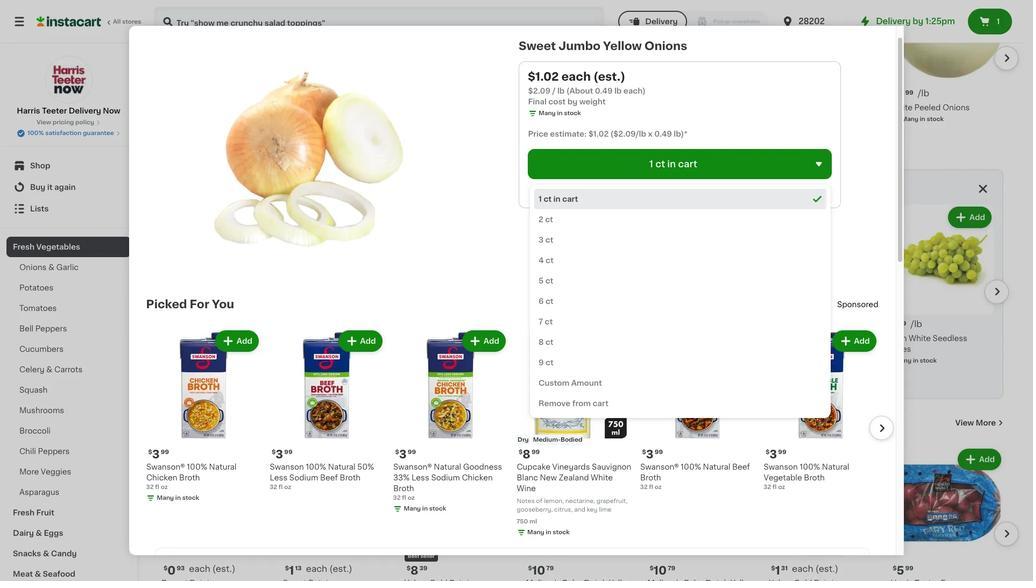 Task type: describe. For each thing, give the bounding box(es) containing it.
best
[[408, 554, 420, 559]]

$ 3 99 for swanson 100% natural 50% less sodium beef broth
[[272, 449, 293, 460]]

in right price
[[555, 125, 561, 131]]

list box containing 1 ct
[[530, 185, 831, 418]]

750
[[517, 519, 529, 525]]

99 for swanson® 100% natural beef broth
[[655, 449, 663, 455]]

$2.09
[[528, 87, 551, 95]]

$1.09
[[171, 345, 187, 351]]

many in stock up estimate:
[[539, 110, 582, 116]]

new
[[540, 474, 557, 481]]

natural for chicken
[[209, 463, 237, 471]]

lb up 0.37
[[193, 345, 199, 351]]

100% inside button
[[28, 130, 44, 136]]

1 ct in cart inside field
[[650, 160, 698, 168]]

1 horizontal spatial yellow
[[604, 40, 642, 52]]

spo nsored
[[838, 301, 879, 308]]

broth inside swanson® natural goodness 33% less sodium chicken broth 32 fl oz
[[393, 485, 414, 492]]

$5.39 per pound element
[[884, 319, 994, 333]]

lime
[[599, 507, 612, 513]]

delivery for delivery by 1:25pm
[[876, 17, 911, 25]]

5 inside list box
[[539, 277, 544, 285]]

bell
[[19, 325, 33, 333]]

white inside green white seedless grapes many in stock
[[909, 335, 931, 342]]

teeter for delivery
[[42, 107, 67, 115]]

fresh for fresh vegetables
[[13, 243, 35, 251]]

peppers for chili peppers
[[38, 448, 70, 455]]

1 button
[[968, 9, 1013, 34]]

in down green onions 1 bunch at the left of the page
[[312, 125, 318, 131]]

in down gooseberry,
[[546, 529, 552, 535]]

32 for vegetable
[[764, 484, 772, 490]]

0 for $ 0 93
[[168, 565, 176, 576]]

organic for organic
[[172, 308, 197, 314]]

3 up white peeled onions
[[897, 89, 905, 101]]

organic for organic fresh banana - each $1.09 / lb about 0.37 lb each
[[171, 335, 201, 342]]

($2.09/lb
[[611, 130, 646, 138]]

eggs
[[44, 530, 63, 537]]

lemon,
[[544, 498, 564, 504]]

remove from cart
[[539, 400, 609, 407]]

100% for beef
[[681, 463, 701, 471]]

and
[[574, 507, 586, 513]]

tomatoes
[[19, 305, 57, 312]]

oz for vegetable
[[779, 484, 786, 490]]

in down swanson® 100% natural chicken broth 32 fl oz
[[176, 495, 181, 501]]

many down ml at the right
[[528, 529, 545, 535]]

8 for $ 8 99
[[523, 449, 531, 460]]

many down "bunch"
[[294, 125, 311, 131]]

save
[[583, 191, 602, 198]]

many down peeled
[[902, 116, 919, 122]]

candy
[[51, 550, 77, 558]]

2 ct
[[539, 216, 554, 223]]

lemons
[[290, 335, 320, 342]]

chili peppers
[[19, 448, 70, 455]]

fl inside swanson 100% natural 50% less sodium beef broth 32 fl oz
[[279, 484, 283, 490]]

-
[[256, 335, 260, 342]]

$1.02 each (est.) $2.09 / lb (about 0.49 lb each) final cost by weight
[[528, 71, 646, 106]]

spo
[[838, 301, 853, 308]]

1 inside green onions 1 bunch
[[283, 114, 286, 120]]

(est.) for $ 1 31
[[816, 565, 839, 573]]

onions inside green onions 1 bunch
[[308, 104, 335, 111]]

39 for 5
[[542, 321, 550, 327]]

/ inside $1.02 each (est.) $2.09 / lb (about 0.49 lb each) final cost by weight
[[553, 87, 556, 95]]

$4.79 per pound element
[[765, 319, 875, 333]]

swanson 100% natural vegetable broth 32 fl oz
[[764, 463, 850, 490]]

wine
[[517, 485, 536, 492]]

product group containing 0
[[161, 447, 274, 581]]

teeter for farmers
[[794, 104, 818, 111]]

broccoli link
[[6, 421, 131, 441]]

blanc
[[517, 474, 538, 481]]

broth inside swanson 100% natural 50% less sodium beef broth 32 fl oz
[[340, 474, 361, 481]]

8 ct
[[539, 339, 554, 346]]

$1.02 each (estimated) element
[[161, 88, 274, 102]]

0 horizontal spatial more
[[19, 468, 39, 476]]

green for bunch
[[283, 104, 306, 111]]

all stores link
[[37, 6, 142, 37]]

cucumbers link
[[6, 339, 131, 360]]

many down swanson® 100% natural chicken broth 32 fl oz
[[157, 495, 174, 501]]

9
[[539, 359, 544, 367]]

$ 5 39
[[530, 320, 550, 331]]

swanson 100% natural 50% less sodium beef broth 32 fl oz
[[270, 463, 374, 490]]

6
[[539, 298, 544, 305]]

in down swanson® natural goodness 33% less sodium chicken broth 32 fl oz
[[423, 506, 428, 512]]

1 inside field
[[650, 160, 654, 168]]

shop
[[30, 162, 50, 170]]

3 for swanson® natural goodness 33% less sodium chicken broth
[[400, 449, 407, 460]]

swanson® for swanson® natural goodness 33% less sodium chicken broth
[[393, 463, 432, 471]]

beef inside swanson 100% natural 50% less sodium beef broth 32 fl oz
[[320, 474, 338, 481]]

$ inside $ 0 93
[[164, 566, 168, 572]]

in inside green white seedless grapes many in stock
[[913, 358, 919, 364]]

together
[[263, 185, 305, 194]]

many in stock down peeled
[[902, 116, 944, 122]]

fresh inside organic fresh banana - each $1.09 / lb about 0.37 lb each
[[203, 335, 224, 342]]

item carousel region inside section
[[171, 200, 1009, 394]]

snacks & candy link
[[6, 544, 131, 564]]

celery & carrots link
[[6, 360, 131, 380]]

green for grapes
[[884, 335, 907, 342]]

peeled
[[915, 104, 941, 111]]

100% for chicken
[[187, 463, 207, 471]]

$ 8 39
[[407, 565, 428, 576]]

& for snacks
[[43, 550, 49, 558]]

/lb for 39
[[911, 320, 923, 328]]

2 $ 10 79 from the left
[[650, 565, 676, 576]]

chicken for swanson®
[[146, 474, 177, 481]]

32 for chicken
[[146, 484, 154, 490]]

sweet inside button
[[161, 104, 185, 111]]

item carousel region containing 0
[[161, 442, 1019, 581]]

cupcake vineyards sauvignon blanc new zealand white wine
[[517, 463, 632, 492]]

price estimate: $1.02 ($2.09/lb x 0.49 lb)*
[[528, 130, 688, 138]]

sweet jumbo yellow onions inside button
[[161, 104, 268, 111]]

onions & garlic
[[19, 264, 79, 271]]

7
[[539, 318, 543, 326]]

mushrooms link
[[6, 400, 131, 421]]

0 vertical spatial 8
[[539, 339, 544, 346]]

value
[[825, 345, 845, 353]]

ready
[[804, 115, 829, 122]]

notes of lemon, nectarine, grapefruit, gooseberry, citrus, and key lime
[[517, 498, 628, 513]]

0.49 inside $1.02 each (est.) $2.09 / lb (about 0.49 lb each) final cost by weight
[[595, 87, 613, 95]]

ml
[[530, 519, 537, 525]]

each for $0.41 each (estimated) element
[[197, 320, 219, 328]]

green white seedless grapes many in stock
[[884, 335, 968, 364]]

potatoes inside potatoes link
[[19, 284, 53, 292]]

item carousel region containing 1
[[161, 0, 1019, 160]]

9 ct
[[539, 359, 554, 367]]

farmers
[[820, 104, 850, 111]]

seller
[[421, 554, 435, 559]]

in inside large limes many in stock
[[438, 347, 444, 353]]

0 horizontal spatial potatoes link
[[6, 278, 131, 298]]

32 for beef
[[641, 484, 648, 490]]

0 vertical spatial grapes
[[581, 335, 609, 342]]

1 vertical spatial veggies
[[41, 468, 71, 476]]

limes
[[432, 335, 455, 342]]

delivery by 1:25pm
[[876, 17, 955, 25]]

sauvignon
[[592, 463, 632, 471]]

93
[[177, 566, 185, 572]]

1 inside button
[[997, 18, 1000, 25]]

in down peeled
[[920, 116, 926, 122]]

product group containing 8
[[405, 447, 518, 581]]

3 for swanson 100% natural vegetable broth
[[770, 449, 778, 460]]

less for swanson®
[[412, 474, 429, 481]]

garlic inside the onions & garlic link
[[56, 264, 79, 271]]

31
[[782, 566, 788, 572]]

$ inside $ 5 39
[[530, 321, 534, 327]]

fresh fruit
[[13, 509, 54, 517]]

99 for swanson 100% natural vegetable broth
[[779, 449, 787, 455]]

celery
[[19, 366, 44, 374]]

bell peppers
[[19, 325, 67, 333]]

medium-
[[534, 437, 561, 443]]

$ 1 13
[[285, 565, 302, 576]]

harris teeter boneless chicken breast value pack
[[765, 335, 865, 353]]

amount
[[572, 379, 603, 387]]

chili
[[19, 448, 36, 455]]

cart inside 1 ct in cart field
[[679, 160, 698, 168]]

broth for vegetable
[[804, 474, 825, 481]]

red
[[528, 335, 543, 342]]

$ 3 99 for swanson® 100% natural beef broth
[[643, 449, 663, 460]]

1 horizontal spatial potatoes link
[[161, 417, 215, 430]]

(est.) inside $0.41 each (estimated) element
[[221, 320, 244, 328]]

many in stock down ml at the right
[[528, 529, 570, 535]]

1 seedless from the left
[[545, 335, 579, 342]]

instacart logo image
[[37, 15, 101, 28]]

bodied
[[561, 437, 583, 443]]

lb)*
[[674, 130, 688, 138]]

dairy
[[13, 530, 34, 537]]

teeter for boneless
[[790, 335, 814, 342]]

stock inside lemons many in stock
[[326, 347, 343, 353]]

grapes inside green white seedless grapes many in stock
[[884, 345, 912, 353]]

add button inside the product group
[[237, 208, 278, 227]]

& for meat
[[35, 571, 41, 578]]

each
[[261, 335, 280, 342]]

/lb for 3
[[918, 89, 930, 97]]

by inside $1.02 each (est.) $2.09 / lb (about 0.49 lb each) final cost by weight
[[568, 98, 578, 106]]

100% for 50%
[[306, 463, 326, 471]]

5 39
[[890, 320, 907, 331]]

5 inside $5.39 per pound element
[[890, 320, 898, 331]]

each for $1.13 each (estimated) element
[[306, 565, 327, 573]]

0 horizontal spatial cost
[[217, 6, 230, 12]]

mushrooms
[[19, 407, 64, 414]]

citrus,
[[554, 507, 573, 513]]

nectarine,
[[566, 498, 595, 504]]

harris for harris teeter farmers market™ ready veggies diced yellow onions
[[769, 104, 792, 111]]

celery & carrots
[[19, 366, 82, 374]]

harris for harris teeter delivery now
[[17, 107, 40, 115]]

/ inside organic fresh banana - each $1.09 / lb about 0.37 lb each
[[189, 345, 191, 351]]

in inside field
[[668, 160, 676, 168]]

broth for beef
[[641, 474, 661, 481]]

harris teeter farmers market™ ready veggies diced yellow onions button
[[769, 0, 882, 143]]

many in stock down red seedless grapes
[[538, 347, 581, 353]]

1 inside list box
[[539, 195, 542, 203]]

many inside green white seedless grapes many in stock
[[895, 358, 912, 364]]

oz inside swanson 100% natural 50% less sodium beef broth 32 fl oz
[[285, 484, 292, 490]]

1 10 from the left
[[532, 565, 545, 576]]

lb inside garlic lb
[[526, 114, 532, 120]]

all stores
[[113, 19, 141, 25]]

32 inside swanson 100% natural 50% less sodium beef broth 32 fl oz
[[270, 484, 278, 490]]

1 horizontal spatial $1.02
[[589, 130, 609, 138]]

picked
[[146, 299, 187, 310]]

add inside button
[[257, 214, 273, 221]]

chili peppers link
[[6, 441, 131, 462]]

grapefruit,
[[597, 498, 628, 504]]

oz for chicken
[[161, 484, 168, 490]]

weight inside $1.02 each (est.) $2.09 / lb (about 0.49 lb each) final cost by weight
[[580, 98, 606, 106]]

fl for beef
[[650, 484, 654, 490]]

broccoli
[[19, 427, 51, 435]]

& for onions
[[48, 264, 54, 271]]

shop link
[[6, 155, 131, 177]]

79 inside the $ 0 79
[[541, 90, 549, 96]]

swanson® for swanson® 100% natural chicken broth
[[146, 463, 185, 471]]

$1.13 each (estimated) element
[[283, 564, 396, 578]]

lb right 0.37
[[205, 353, 210, 359]]

seedless inside green white seedless grapes many in stock
[[933, 335, 968, 342]]

many in stock down swanson® natural goodness 33% less sodium chicken broth 32 fl oz
[[404, 506, 447, 512]]

swanson® inside swanson® 100% natural beef broth 32 fl oz
[[641, 463, 679, 471]]



Task type: vqa. For each thing, say whether or not it's contained in the screenshot.
MIDDLE EASTERN LINK
no



Task type: locate. For each thing, give the bounding box(es) containing it.
3 up swanson® 100% natural beef broth 32 fl oz
[[647, 449, 654, 460]]

fresh up onions & garlic
[[13, 243, 35, 251]]

/ right $2.09
[[553, 87, 556, 95]]

4
[[539, 257, 544, 264]]

1 horizontal spatial 8
[[523, 449, 531, 460]]

price
[[528, 130, 548, 138]]

many in stock down garlic lb
[[537, 125, 579, 131]]

green inside green onions 1 bunch
[[283, 104, 306, 111]]

2 horizontal spatial yellow
[[794, 125, 818, 133]]

39
[[542, 321, 550, 327], [899, 321, 907, 327], [420, 566, 428, 572]]

1 vertical spatial /lb
[[911, 320, 923, 328]]

32 inside swanson® 100% natural beef broth 32 fl oz
[[641, 484, 648, 490]]

$ inside $ 1 31
[[772, 566, 775, 572]]

39 down best seller
[[420, 566, 428, 572]]

natural for vegetable
[[822, 463, 850, 471]]

gooseberry,
[[517, 507, 553, 513]]

$ 3 99 up white peeled onions
[[893, 89, 914, 101]]

0 vertical spatial peppers
[[35, 325, 67, 333]]

0 vertical spatial yellow
[[604, 40, 642, 52]]

teeter up pricing
[[42, 107, 67, 115]]

stock inside green white seedless grapes many in stock
[[920, 358, 937, 364]]

1 horizontal spatial less
[[412, 474, 429, 481]]

swanson for 32
[[764, 463, 798, 471]]

0 horizontal spatial swanson®
[[146, 463, 185, 471]]

large
[[409, 335, 430, 342]]

stock inside large limes many in stock
[[445, 347, 462, 353]]

cart right the from in the right bottom of the page
[[593, 400, 609, 407]]

0 horizontal spatial seedless
[[545, 335, 579, 342]]

harris teeter delivery now logo image
[[45, 56, 92, 103]]

1 horizontal spatial 10
[[654, 565, 667, 576]]

1 vertical spatial 0.49
[[655, 130, 672, 138]]

product group containing each (est.)
[[171, 205, 281, 361]]

onions inside harris teeter farmers market™ ready veggies diced yellow onions
[[820, 125, 847, 133]]

natural inside swanson® natural goodness 33% less sodium chicken broth 32 fl oz
[[434, 463, 461, 471]]

white down sauvignon
[[591, 474, 613, 481]]

ct inside field
[[656, 160, 666, 168]]

view for view pricing policy
[[37, 119, 51, 125]]

99 for swanson 100% natural 50% less sodium beef broth
[[285, 449, 293, 455]]

organic inside organic fresh banana - each $1.09 / lb about 0.37 lb each
[[171, 335, 201, 342]]

$ 3 99 for swanson® 100% natural chicken broth
[[149, 449, 169, 460]]

$2.99 element
[[769, 88, 882, 102]]

1 vertical spatial more
[[19, 468, 39, 476]]

& right celery
[[46, 366, 52, 374]]

for
[[190, 299, 210, 310]]

natural for beef
[[703, 463, 731, 471]]

fl inside swanson 100% natural vegetable broth 32 fl oz
[[773, 484, 777, 490]]

1 ct in cart up 2 ct on the right top of page
[[539, 195, 579, 203]]

100% inside swanson® 100% natural beef broth 32 fl oz
[[681, 463, 701, 471]]

0 vertical spatial /lb
[[918, 89, 930, 97]]

100%
[[28, 130, 44, 136], [187, 463, 207, 471], [306, 463, 326, 471], [681, 463, 701, 471], [800, 463, 820, 471]]

1 ct in cart field
[[528, 149, 832, 179]]

natural inside swanson 100% natural 50% less sodium beef broth 32 fl oz
[[328, 463, 356, 471]]

$ inside $ 5 99
[[893, 566, 897, 572]]

many down 33%
[[404, 506, 421, 512]]

cupcake
[[517, 463, 551, 471]]

delivery by 1:25pm link
[[859, 15, 955, 28]]

0 horizontal spatial delivery
[[69, 107, 101, 115]]

veggies inside harris teeter farmers market™ ready veggies diced yellow onions
[[831, 115, 861, 122]]

squash link
[[6, 380, 131, 400]]

seedless
[[545, 335, 579, 342], [933, 335, 968, 342]]

0 horizontal spatial final
[[201, 6, 216, 12]]

0 vertical spatial potatoes
[[19, 284, 53, 292]]

sodium for natural
[[431, 474, 460, 481]]

$ 3 99 inside $3.99 per pound element
[[893, 89, 914, 101]]

1 vertical spatial grapes
[[884, 345, 912, 353]]

2 vertical spatial 8
[[411, 565, 419, 576]]

0 vertical spatial by
[[232, 6, 239, 12]]

$3.99 per pound element
[[891, 88, 1004, 102]]

$0.41 each (estimated) element
[[171, 319, 281, 333]]

each right the 13
[[306, 565, 327, 573]]

many inside lemons many in stock
[[301, 347, 318, 353]]

in inside lemons many in stock
[[319, 347, 325, 353]]

vegetable
[[764, 474, 802, 481]]

1 vertical spatial garlic
[[56, 264, 79, 271]]

item carousel region
[[161, 0, 1019, 160], [171, 200, 1009, 394], [146, 324, 894, 543], [161, 442, 1019, 581]]

0 vertical spatial veggies
[[831, 115, 861, 122]]

each (est.) inside $0.41 each (estimated) element
[[197, 320, 244, 328]]

1 vertical spatial cost
[[549, 98, 566, 106]]

garlic down the $ 0 79
[[526, 104, 548, 111]]

less inside swanson® natural goodness 33% less sodium chicken broth 32 fl oz
[[412, 474, 429, 481]]

swanson® inside swanson® natural goodness 33% less sodium chicken broth 32 fl oz
[[393, 463, 432, 471]]

fresh for fresh fruit
[[13, 509, 35, 517]]

0 horizontal spatial 1 ct in cart
[[539, 195, 579, 203]]

6 ct
[[539, 298, 554, 305]]

59
[[295, 90, 303, 96]]

dairy & eggs
[[13, 530, 63, 537]]

$1.02 up $2.09
[[528, 71, 559, 82]]

green down 5 39
[[884, 335, 907, 342]]

100% inside swanson 100% natural vegetable broth 32 fl oz
[[800, 463, 820, 471]]

1 horizontal spatial chicken
[[462, 474, 493, 481]]

/lb inside $5.39 per pound element
[[911, 320, 923, 328]]

sweet up $2.09
[[519, 40, 556, 52]]

oz for beef
[[655, 484, 662, 490]]

0 vertical spatial white
[[891, 104, 913, 111]]

4 natural from the left
[[703, 463, 731, 471]]

1 vertical spatial 1 ct in cart
[[539, 195, 579, 203]]

asparagus
[[19, 489, 59, 496]]

swanson® 100% natural beef broth 32 fl oz
[[641, 463, 750, 490]]

each for $0.93 each (estimated) 'element' on the left bottom of the page
[[189, 565, 210, 573]]

5 natural from the left
[[822, 463, 850, 471]]

each inside $1.31 each (estimated) element
[[792, 565, 814, 573]]

sweet jumbo yellow onions down $1.02 each (estimated) element
[[161, 104, 268, 111]]

1 horizontal spatial 0.49
[[655, 130, 672, 138]]

1 horizontal spatial more
[[976, 419, 996, 427]]

1 less from the left
[[270, 474, 288, 481]]

1 horizontal spatial grapes
[[884, 345, 912, 353]]

each for $1.31 each (estimated) element
[[792, 565, 814, 573]]

section
[[161, 169, 1009, 399]]

$ 3 99
[[893, 89, 914, 101], [149, 449, 169, 460], [272, 449, 293, 460], [396, 449, 416, 460], [643, 449, 663, 460], [766, 449, 787, 460]]

99 inside $ 5 99
[[906, 566, 914, 572]]

0 horizontal spatial green
[[283, 104, 306, 111]]

sweet jumbo yellow onions image
[[193, 48, 416, 272]]

each (est.) for $ 1 31
[[792, 565, 839, 573]]

chicken inside the harris teeter boneless chicken breast value pack
[[765, 345, 796, 353]]

2 horizontal spatial delivery
[[876, 17, 911, 25]]

cost inside $1.02 each (est.) $2.09 / lb (about 0.49 lb each) final cost by weight
[[549, 98, 566, 106]]

harris up market™
[[769, 104, 792, 111]]

product group containing harris teeter boneless chicken breast value pack
[[765, 205, 875, 367]]

oz
[[161, 484, 168, 490], [285, 484, 292, 490], [655, 484, 662, 490], [779, 484, 786, 490], [408, 495, 415, 501]]

in
[[558, 110, 563, 116], [920, 116, 926, 122], [312, 125, 318, 131], [555, 125, 561, 131], [668, 160, 676, 168], [554, 195, 561, 203], [557, 347, 562, 353], [319, 347, 325, 353], [438, 347, 444, 353], [913, 358, 919, 364], [176, 495, 181, 501], [423, 506, 428, 512], [546, 529, 552, 535]]

oz inside swanson® 100% natural beef broth 32 fl oz
[[655, 484, 662, 490]]

grapes down 5 39
[[884, 345, 912, 353]]

yellow inside the product group
[[215, 104, 239, 111]]

view
[[37, 119, 51, 125], [956, 419, 974, 427]]

less
[[270, 474, 288, 481], [412, 474, 429, 481]]

1 vertical spatial beef
[[320, 474, 338, 481]]

0 horizontal spatial 8
[[411, 565, 419, 576]]

3 up swanson 100% natural 50% less sodium beef broth 32 fl oz in the bottom of the page
[[276, 449, 284, 460]]

$ 1 59
[[285, 89, 303, 101]]

chicken for harris
[[765, 345, 796, 353]]

oz inside swanson 100% natural vegetable broth 32 fl oz
[[779, 484, 786, 490]]

32 inside swanson® natural goodness 33% less sodium chicken broth 32 fl oz
[[393, 495, 401, 501]]

many down lemons
[[301, 347, 318, 353]]

0 horizontal spatial less
[[270, 474, 288, 481]]

peppers up cucumbers
[[35, 325, 67, 333]]

1 horizontal spatial green
[[884, 335, 907, 342]]

each down the for
[[197, 320, 219, 328]]

$ inside $ 8 39
[[407, 566, 411, 572]]

0 horizontal spatial view
[[37, 119, 51, 125]]

0 horizontal spatial sweet jumbo yellow onions
[[161, 104, 268, 111]]

3 down 2
[[539, 236, 544, 244]]

many inside large limes many in stock
[[420, 347, 437, 353]]

8 down $ 5 39
[[539, 339, 544, 346]]

/lb up peeled
[[918, 89, 930, 97]]

0 vertical spatial weight
[[241, 6, 261, 12]]

1 horizontal spatial sweet jumbo yellow onions
[[519, 40, 688, 52]]

satisfaction
[[45, 130, 81, 136]]

0 vertical spatial green
[[283, 104, 306, 111]]

white inside "cupcake vineyards sauvignon blanc new zealand white wine"
[[591, 474, 613, 481]]

potatoes link up swanson® 100% natural chicken broth 32 fl oz
[[161, 417, 215, 430]]

teeter inside harris teeter farmers market™ ready veggies diced yellow onions
[[794, 104, 818, 111]]

each (est.) right the 13
[[306, 565, 352, 573]]

& right the meat
[[35, 571, 41, 578]]

1 vertical spatial /
[[189, 345, 191, 351]]

natural for 50%
[[328, 463, 356, 471]]

0 vertical spatial sweet jumbo yellow onions
[[519, 40, 688, 52]]

in down lemons
[[319, 347, 325, 353]]

39 up "red" in the right of the page
[[542, 321, 550, 327]]

2 horizontal spatial 8
[[539, 339, 544, 346]]

each (est.) for $ 0 93
[[189, 565, 235, 573]]

dry
[[518, 437, 529, 443]]

peppers inside the bell peppers link
[[35, 325, 67, 333]]

final
[[201, 6, 216, 12], [528, 98, 547, 106]]

(est.) right 93
[[213, 565, 235, 573]]

0 vertical spatial 0
[[532, 89, 540, 101]]

delivery for delivery
[[646, 18, 678, 25]]

39 up green white seedless grapes many in stock
[[899, 321, 907, 327]]

1 horizontal spatial 0
[[532, 89, 540, 101]]

2 sodium from the left
[[431, 474, 460, 481]]

& for dairy
[[36, 530, 42, 537]]

yellow inside harris teeter farmers market™ ready veggies diced yellow onions
[[794, 125, 818, 133]]

white peeled onions
[[891, 104, 970, 111]]

$ 3 99 up swanson 100% natural 50% less sodium beef broth 32 fl oz in the bottom of the page
[[272, 449, 293, 460]]

39 for 8
[[420, 566, 428, 572]]

100% inside swanson® 100% natural chicken broth 32 fl oz
[[187, 463, 207, 471]]

$1.02
[[528, 71, 559, 82], [589, 130, 609, 138]]

1 swanson® from the left
[[146, 463, 185, 471]]

0 horizontal spatial /
[[189, 345, 191, 351]]

1 horizontal spatial swanson®
[[393, 463, 432, 471]]

1 vertical spatial jumbo
[[187, 104, 214, 111]]

39 inside $ 5 39
[[542, 321, 550, 327]]

0 horizontal spatial by
[[232, 6, 239, 12]]

banana
[[226, 335, 254, 342]]

each up (about
[[562, 71, 591, 82]]

0 horizontal spatial grapes
[[581, 335, 609, 342]]

section containing 5
[[161, 169, 1009, 399]]

0 horizontal spatial sodium
[[290, 474, 318, 481]]

custom
[[539, 379, 570, 387]]

8 inside the product group
[[411, 565, 419, 576]]

less for swanson
[[270, 474, 288, 481]]

pricing
[[53, 119, 74, 125]]

jumbo inside sweet jumbo yellow onions button
[[187, 104, 214, 111]]

0 horizontal spatial potatoes
[[19, 284, 53, 292]]

fresh fruit link
[[6, 503, 131, 523]]

0 vertical spatial $1.02
[[528, 71, 559, 82]]

each (est.)
[[197, 320, 244, 328], [189, 565, 235, 573], [306, 565, 352, 573], [792, 565, 839, 573]]

& left candy
[[43, 550, 49, 558]]

3 ct
[[539, 236, 554, 244]]

2 vertical spatial cart
[[593, 400, 609, 407]]

0 horizontal spatial swanson
[[270, 463, 304, 471]]

$ inside the $ 1 13
[[285, 566, 289, 572]]

1 natural from the left
[[209, 463, 237, 471]]

veggies
[[831, 115, 861, 122], [41, 468, 71, 476]]

0 horizontal spatial $1.02
[[528, 71, 559, 82]]

& for celery
[[46, 366, 52, 374]]

many down garlic lb
[[537, 125, 554, 131]]

2 horizontal spatial 39
[[899, 321, 907, 327]]

remove
[[539, 400, 571, 407]]

each)
[[624, 87, 646, 95]]

harris
[[769, 104, 792, 111], [17, 107, 40, 115], [765, 335, 788, 342]]

1 vertical spatial by
[[913, 17, 924, 25]]

lemons many in stock
[[290, 335, 343, 353]]

$ 3 99 up vegetable
[[766, 449, 787, 460]]

None search field
[[154, 6, 605, 37]]

natural inside swanson® 100% natural beef broth 32 fl oz
[[703, 463, 731, 471]]

1 vertical spatial view
[[956, 419, 974, 427]]

jumbo down $1.02 each (estimated) element
[[187, 104, 214, 111]]

teeter
[[794, 104, 818, 111], [42, 107, 67, 115], [790, 335, 814, 342]]

fl inside swanson® natural goodness 33% less sodium chicken broth 32 fl oz
[[403, 495, 407, 501]]

harris inside harris teeter farmers market™ ready veggies diced yellow onions
[[769, 104, 792, 111]]

1 sodium from the left
[[290, 474, 318, 481]]

$ 1 31
[[772, 565, 788, 576]]

now
[[103, 107, 120, 115]]

1 vertical spatial potatoes
[[161, 417, 215, 428]]

option containing 1 ct
[[535, 189, 827, 209]]

each (est.) inside $1.31 each (estimated) element
[[792, 565, 839, 573]]

meat
[[13, 571, 33, 578]]

2 horizontal spatial swanson®
[[641, 463, 679, 471]]

in down red seedless grapes
[[557, 347, 562, 353]]

1 vertical spatial potatoes link
[[161, 417, 215, 430]]

large limes many in stock
[[409, 335, 462, 353]]

2 10 from the left
[[654, 565, 667, 576]]

each right 93
[[189, 565, 210, 573]]

buy it again link
[[6, 177, 131, 198]]

$ inside the $ 0 79
[[528, 90, 532, 96]]

delivery inside delivery by 1:25pm link
[[876, 17, 911, 25]]

each inside organic fresh banana - each $1.09 / lb about 0.37 lb each
[[212, 353, 227, 359]]

2 natural from the left
[[328, 463, 356, 471]]

3 for swanson 100% natural 50% less sodium beef broth
[[276, 449, 284, 460]]

0 vertical spatial final
[[201, 6, 216, 12]]

bunch
[[287, 114, 306, 120]]

meat & seafood link
[[6, 564, 131, 581]]

in left save button
[[554, 195, 561, 203]]

(est.) inside $0.93 each (estimated) 'element'
[[213, 565, 235, 573]]

green up "bunch"
[[283, 104, 306, 111]]

0 horizontal spatial 0
[[168, 565, 176, 576]]

many in stock down swanson® 100% natural chicken broth 32 fl oz
[[157, 495, 200, 501]]

100% satisfaction guarantee button
[[17, 127, 121, 138]]

many in stock down green onions 1 bunch at the left of the page
[[294, 125, 336, 131]]

each (est.) inside $0.93 each (estimated) 'element'
[[189, 565, 235, 573]]

each (est.) right "31"
[[792, 565, 839, 573]]

peppers up the 'more veggies'
[[38, 448, 70, 455]]

more veggies link
[[6, 462, 131, 482]]

1 $ 10 79 from the left
[[528, 565, 554, 576]]

many down 5 39
[[895, 358, 912, 364]]

& down fresh vegetables
[[48, 264, 54, 271]]

broth
[[179, 474, 200, 481], [340, 474, 361, 481], [641, 474, 661, 481], [804, 474, 825, 481], [393, 485, 414, 492]]

2 less from the left
[[412, 474, 429, 481]]

32 inside swanson 100% natural vegetable broth 32 fl oz
[[764, 484, 772, 490]]

$0.93 each (estimated) element
[[161, 564, 274, 578]]

(est.) inside $1.13 each (estimated) element
[[330, 565, 352, 573]]

2 vertical spatial by
[[568, 98, 578, 106]]

meat & seafood
[[13, 571, 75, 578]]

1 horizontal spatial weight
[[580, 98, 606, 106]]

organic
[[172, 308, 197, 314], [171, 335, 201, 342]]

/ right '$1.09'
[[189, 345, 191, 351]]

each right 0.37
[[212, 353, 227, 359]]

1 vertical spatial cart
[[563, 195, 579, 203]]

service type group
[[619, 11, 769, 32]]

broth for chicken
[[179, 474, 200, 481]]

fresh down $0.41 each (estimated) element
[[203, 335, 224, 342]]

8 for $ 8 39
[[411, 565, 419, 576]]

0 vertical spatial beef
[[733, 463, 750, 471]]

$1.31 each (estimated) element
[[769, 564, 882, 578]]

10
[[532, 565, 545, 576], [654, 565, 667, 576]]

(est.) for $ 0 93
[[213, 565, 235, 573]]

lb up price
[[526, 114, 532, 120]]

1 horizontal spatial cart
[[593, 400, 609, 407]]

swanson for sodium
[[270, 463, 304, 471]]

1 ct in cart inside list box
[[539, 195, 579, 203]]

$1.02 left ($2.09/lb
[[589, 130, 609, 138]]

2 vertical spatial yellow
[[794, 125, 818, 133]]

harris teeter farmers market™ ready veggies diced yellow onions
[[769, 104, 861, 133]]

$ 8 99
[[519, 449, 540, 460]]

sodium inside swanson 100% natural 50% less sodium beef broth 32 fl oz
[[290, 474, 318, 481]]

fl for vegetable
[[773, 484, 777, 490]]

7 ct
[[539, 318, 553, 326]]

(est.) up each)
[[594, 71, 626, 82]]

oz inside swanson® natural goodness 33% less sodium chicken broth 32 fl oz
[[408, 495, 415, 501]]

2 horizontal spatial cart
[[679, 160, 698, 168]]

3 for swanson® 100% natural beef broth
[[647, 449, 654, 460]]

view more
[[956, 419, 996, 427]]

39 inside 5 39
[[899, 321, 907, 327]]

2 swanson from the left
[[764, 463, 798, 471]]

1 horizontal spatial jumbo
[[559, 40, 601, 52]]

/
[[553, 87, 556, 95], [189, 345, 191, 351]]

peppers inside chili peppers link
[[38, 448, 70, 455]]

teeter up breast on the bottom
[[790, 335, 814, 342]]

2 swanson® from the left
[[393, 463, 432, 471]]

0 vertical spatial view
[[37, 119, 51, 125]]

item carousel region containing 5
[[171, 200, 1009, 394]]

32
[[146, 484, 154, 490], [270, 484, 278, 490], [641, 484, 648, 490], [764, 484, 772, 490], [393, 495, 401, 501]]

0 for $ 0 79
[[532, 89, 540, 101]]

each (est.) right 93
[[189, 565, 235, 573]]

1 ct in cart
[[650, 160, 698, 168], [539, 195, 579, 203]]

each (est.) inside $1.13 each (estimated) element
[[306, 565, 352, 573]]

lists link
[[6, 198, 131, 220]]

sodium for 100%
[[290, 474, 318, 481]]

natural inside swanson 100% natural vegetable broth 32 fl oz
[[822, 463, 850, 471]]

veggies down the chili peppers
[[41, 468, 71, 476]]

each inside $1.02 each (est.) $2.09 / lb (about 0.49 lb each) final cost by weight
[[562, 71, 591, 82]]

1 vertical spatial green
[[884, 335, 907, 342]]

option
[[535, 189, 827, 209]]

2 seedless from the left
[[933, 335, 968, 342]]

$ 3 99 up swanson® 100% natural chicken broth 32 fl oz
[[149, 449, 169, 460]]

0 vertical spatial fresh
[[13, 243, 35, 251]]

fl inside swanson® 100% natural beef broth 32 fl oz
[[650, 484, 654, 490]]

peppers for bell peppers
[[35, 325, 67, 333]]

13
[[295, 566, 302, 572]]

organic fresh banana - each $1.09 / lb about 0.37 lb each
[[171, 335, 280, 359]]

teeter inside the harris teeter boneless chicken breast value pack
[[790, 335, 814, 342]]

many down the $ 0 79
[[539, 110, 556, 116]]

1 horizontal spatial view
[[956, 419, 974, 427]]

add
[[257, 214, 273, 221], [376, 214, 392, 221], [613, 214, 629, 221], [732, 214, 748, 221], [970, 214, 986, 221], [237, 338, 253, 345], [361, 338, 376, 345], [484, 338, 500, 345], [855, 338, 870, 345], [372, 456, 387, 463], [736, 456, 752, 463], [980, 456, 995, 463]]

0 horizontal spatial cart
[[563, 195, 579, 203]]

potatoes
[[19, 284, 53, 292], [161, 417, 215, 428]]

1 horizontal spatial $ 10 79
[[650, 565, 676, 576]]

sweet
[[519, 40, 556, 52], [161, 104, 185, 111]]

1 vertical spatial yellow
[[215, 104, 239, 111]]

x
[[648, 130, 653, 138]]

99 for swanson® natural goodness 33% less sodium chicken broth
[[408, 449, 416, 455]]

0 vertical spatial garlic
[[526, 104, 548, 111]]

1 horizontal spatial swanson
[[764, 463, 798, 471]]

view for view more
[[956, 419, 974, 427]]

$ 3 99 for swanson® natural goodness 33% less sodium chicken broth
[[396, 449, 416, 460]]

delivery inside harris teeter delivery now link
[[69, 107, 101, 115]]

50%
[[357, 463, 374, 471]]

0.49 right x
[[655, 130, 672, 138]]

notes
[[517, 498, 535, 504]]

view more link
[[956, 418, 1004, 428]]

1 vertical spatial final
[[528, 98, 547, 106]]

grapes up amount
[[581, 335, 609, 342]]

each inside $1.13 each (estimated) element
[[306, 565, 327, 573]]

3 natural from the left
[[434, 463, 461, 471]]

cart down lb)*
[[679, 160, 698, 168]]

0 horizontal spatial jumbo
[[187, 104, 214, 111]]

0 vertical spatial potatoes link
[[6, 278, 131, 298]]

$ 3 99 up swanson® 100% natural beef broth 32 fl oz
[[643, 449, 663, 460]]

dry medium-bodied
[[518, 437, 583, 443]]

1 swanson from the left
[[270, 463, 304, 471]]

sodium inside swanson® natural goodness 33% less sodium chicken broth 32 fl oz
[[431, 474, 460, 481]]

2 horizontal spatial by
[[913, 17, 924, 25]]

save button
[[567, 188, 602, 201]]

99 for swanson® 100% natural chicken broth
[[161, 449, 169, 455]]

buy it again
[[30, 184, 76, 191]]

beef
[[733, 463, 750, 471], [320, 474, 338, 481]]

product group containing sweet jumbo yellow onions
[[161, 0, 274, 143]]

many down 8 ct
[[538, 347, 555, 353]]

$ inside $ 8 99
[[519, 449, 523, 455]]

view inside view pricing policy link
[[37, 119, 51, 125]]

each right "31"
[[792, 565, 814, 573]]

seedless down $5.39 per pound element
[[933, 335, 968, 342]]

1 vertical spatial fresh
[[203, 335, 224, 342]]

0 horizontal spatial veggies
[[41, 468, 71, 476]]

sweet jumbo yellow onions up $1.02 each (est.) $2.09 / lb (about 0.49 lb each) final cost by weight
[[519, 40, 688, 52]]

snacks & candy
[[13, 550, 77, 558]]

1 horizontal spatial sweet
[[519, 40, 556, 52]]

3 swanson® from the left
[[641, 463, 679, 471]]

(est.) for $ 1 13
[[330, 565, 352, 573]]

750 ml
[[517, 519, 537, 525]]

swanson® inside swanson® 100% natural chicken broth 32 fl oz
[[146, 463, 185, 471]]

99 for cupcake vineyards sauvignon blanc new zealand white wine
[[532, 449, 540, 455]]

0 vertical spatial organic
[[172, 308, 197, 314]]

in down $5.39 per pound element
[[913, 358, 919, 364]]

fl for chicken
[[155, 484, 160, 490]]

final inside $1.02 each (est.) $2.09 / lb (about 0.49 lb each) final cost by weight
[[528, 98, 547, 106]]

option inside list box
[[535, 189, 827, 209]]

32 inside swanson® 100% natural chicken broth 32 fl oz
[[146, 484, 154, 490]]

harris for harris teeter boneless chicken breast value pack
[[765, 335, 788, 342]]

(est.) inside $1.02 each (est.) $2.09 / lb (about 0.49 lb each) final cost by weight
[[594, 71, 626, 82]]

$ inside $ 1 59
[[285, 90, 289, 96]]

3 up vegetable
[[770, 449, 778, 460]]

fresh up dairy
[[13, 509, 35, 517]]

$ 3 99 for swanson 100% natural vegetable broth
[[766, 449, 787, 460]]

oz inside swanson® 100% natural chicken broth 32 fl oz
[[161, 484, 168, 490]]

1 horizontal spatial cost
[[549, 98, 566, 106]]

cucumbers
[[19, 346, 64, 353]]

& left eggs
[[36, 530, 42, 537]]

(est.) up banana
[[221, 320, 244, 328]]

beef inside swanson® 100% natural beef broth 32 fl oz
[[733, 463, 750, 471]]

potatoes link down onions & garlic
[[6, 278, 131, 298]]

100% satisfaction guarantee
[[28, 130, 114, 136]]

3 for swanson® 100% natural chicken broth
[[153, 449, 160, 460]]

lb left each)
[[615, 87, 622, 95]]

100% for vegetable
[[800, 463, 820, 471]]

1 horizontal spatial garlic
[[526, 104, 548, 111]]

2 horizontal spatial chicken
[[765, 345, 796, 353]]

item carousel region containing 3
[[146, 324, 894, 543]]

$1.02 inside $1.02 each (est.) $2.09 / lb (about 0.49 lb each) final cost by weight
[[528, 71, 559, 82]]

yellow down delivery button
[[604, 40, 642, 52]]

onions & garlic link
[[6, 257, 131, 278]]

1 horizontal spatial sodium
[[431, 474, 460, 481]]

in up estimate:
[[558, 110, 563, 116]]

less inside swanson 100% natural 50% less sodium beef broth 32 fl oz
[[270, 474, 288, 481]]

lb left (about
[[558, 87, 565, 95]]

3 up 33%
[[400, 449, 407, 460]]

swanson inside swanson 100% natural vegetable broth 32 fl oz
[[764, 463, 798, 471]]

product group
[[161, 0, 274, 143], [171, 205, 281, 361], [290, 205, 400, 357], [528, 205, 638, 357], [646, 205, 757, 352], [765, 205, 875, 367], [884, 205, 994, 367], [146, 328, 261, 505], [270, 328, 385, 492], [393, 328, 508, 515], [764, 328, 879, 492], [161, 447, 274, 581], [283, 447, 396, 581], [405, 447, 518, 581], [526, 447, 639, 581], [648, 447, 761, 581], [769, 447, 882, 581], [891, 447, 1004, 581]]

1 horizontal spatial 1 ct in cart
[[650, 160, 698, 168]]

cart left save
[[563, 195, 579, 203]]

final inside the product group
[[201, 6, 216, 12]]

harris up view pricing policy
[[17, 107, 40, 115]]

list box
[[530, 185, 831, 418]]

yellow down ready
[[794, 125, 818, 133]]

5 ct
[[539, 277, 554, 285]]

each (est.) for $ 1 13
[[306, 565, 352, 573]]

chicken inside swanson® natural goodness 33% less sodium chicken broth 32 fl oz
[[462, 474, 493, 481]]

harris down $4.79 per pound element
[[765, 335, 788, 342]]

frequently bought together
[[171, 185, 305, 194]]

by
[[232, 6, 239, 12], [913, 17, 924, 25], [568, 98, 578, 106]]

white down $5.39 per pound element
[[909, 335, 931, 342]]

8 up cupcake
[[523, 449, 531, 460]]

each
[[562, 71, 591, 82], [197, 320, 219, 328], [212, 353, 227, 359], [189, 565, 210, 573], [306, 565, 327, 573], [792, 565, 814, 573]]

(est.) right "31"
[[816, 565, 839, 573]]

1 horizontal spatial potatoes
[[161, 417, 215, 428]]

diced
[[769, 125, 792, 133]]



